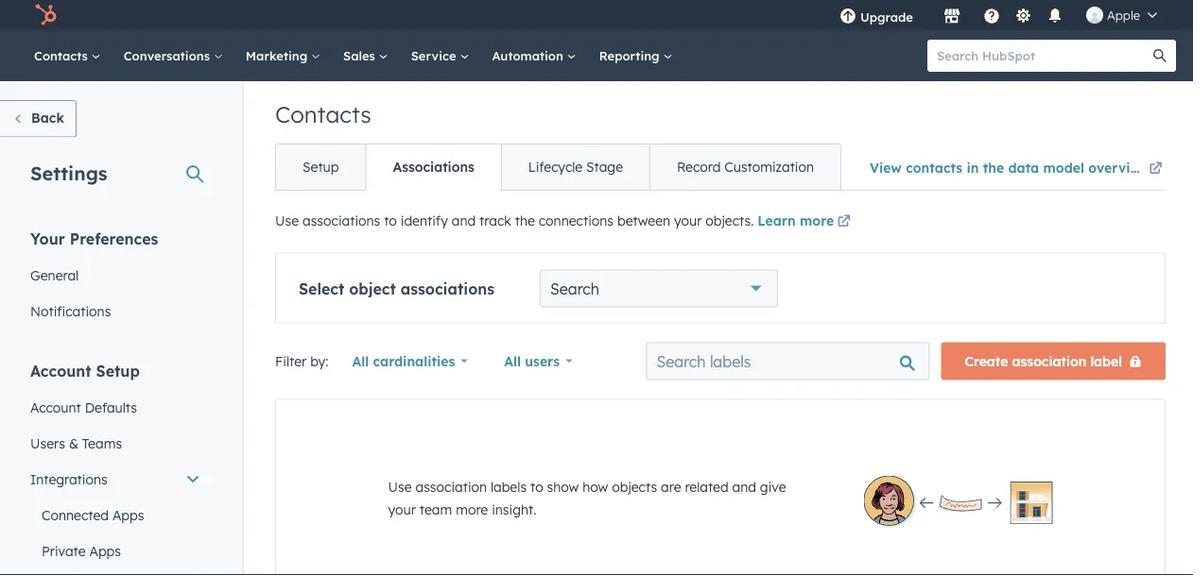 Task type: locate. For each thing, give the bounding box(es) containing it.
associations down identify
[[401, 279, 495, 298]]

conversations
[[124, 48, 213, 63]]

model
[[1043, 159, 1084, 176]]

0 vertical spatial apps
[[112, 507, 144, 524]]

associations down setup 'link'
[[302, 213, 380, 229]]

overview
[[1088, 159, 1149, 176]]

record customization link
[[650, 145, 841, 190]]

2 link opens in a new window image from the top
[[1149, 163, 1162, 176]]

use
[[275, 213, 299, 229], [388, 479, 412, 495]]

to inside use association labels to show how objects are related and give your team more insight.
[[530, 479, 543, 495]]

1 horizontal spatial more
[[800, 213, 834, 229]]

service
[[411, 48, 460, 63]]

your left team
[[388, 502, 416, 518]]

account up the users
[[30, 399, 81, 416]]

in
[[967, 159, 979, 176]]

apps for connected apps
[[112, 507, 144, 524]]

0 horizontal spatial your
[[388, 502, 416, 518]]

setup inside 'link'
[[303, 159, 339, 175]]

all inside popup button
[[352, 353, 369, 370]]

labels
[[491, 479, 527, 495]]

1 vertical spatial association
[[415, 479, 487, 495]]

all for all users
[[504, 353, 521, 370]]

1 horizontal spatial use
[[388, 479, 412, 495]]

link opens in a new window image
[[1149, 158, 1162, 181], [1149, 163, 1162, 176]]

0 horizontal spatial to
[[384, 213, 397, 229]]

1 vertical spatial apps
[[89, 543, 121, 560]]

marketing
[[246, 48, 311, 63]]

private apps link
[[19, 534, 212, 570]]

upgrade image
[[839, 9, 856, 26]]

learn
[[758, 213, 796, 229]]

1 vertical spatial your
[[388, 502, 416, 518]]

0 horizontal spatial contacts
[[34, 48, 91, 63]]

lifecycle
[[528, 159, 583, 175]]

sales link
[[332, 30, 400, 81]]

0 vertical spatial setup
[[303, 159, 339, 175]]

1 vertical spatial account
[[30, 399, 81, 416]]

1 vertical spatial more
[[456, 502, 488, 518]]

all
[[352, 353, 369, 370], [504, 353, 521, 370]]

2 all from the left
[[504, 353, 521, 370]]

data
[[1008, 159, 1039, 176]]

1 vertical spatial contacts
[[275, 100, 371, 129]]

more
[[800, 213, 834, 229], [456, 502, 488, 518]]

lifecycle stage link
[[501, 145, 650, 190]]

objects
[[612, 479, 657, 495]]

1 account from the top
[[30, 362, 91, 381]]

teams
[[82, 435, 122, 452]]

Search labels search field
[[646, 343, 930, 381]]

association left label
[[1012, 353, 1087, 370]]

apps down integrations button
[[112, 507, 144, 524]]

contacts up setup 'link'
[[275, 100, 371, 129]]

link opens in a new window image inside learn more link
[[837, 216, 851, 229]]

0 vertical spatial account
[[30, 362, 91, 381]]

marketplaces button
[[932, 0, 972, 30]]

to left identify
[[384, 213, 397, 229]]

by:
[[310, 353, 328, 370]]

more right learn
[[800, 213, 834, 229]]

account for account defaults
[[30, 399, 81, 416]]

1 vertical spatial the
[[515, 213, 535, 229]]

1 vertical spatial to
[[530, 479, 543, 495]]

the right in
[[983, 159, 1004, 176]]

1 horizontal spatial associations
[[401, 279, 495, 298]]

use inside use association labels to show how objects are related and give your team more insight.
[[388, 479, 412, 495]]

and left give
[[732, 479, 756, 495]]

association up team
[[415, 479, 487, 495]]

0 vertical spatial the
[[983, 159, 1004, 176]]

association for create
[[1012, 353, 1087, 370]]

notifications
[[30, 303, 111, 320]]

all inside 'popup button'
[[504, 353, 521, 370]]

settings image
[[1015, 8, 1032, 25]]

1 vertical spatial and
[[732, 479, 756, 495]]

private apps
[[42, 543, 121, 560]]

learn more
[[758, 213, 834, 229]]

and left track
[[452, 213, 476, 229]]

association inside button
[[1012, 353, 1087, 370]]

0 horizontal spatial and
[[452, 213, 476, 229]]

0 horizontal spatial association
[[415, 479, 487, 495]]

1 horizontal spatial and
[[732, 479, 756, 495]]

use for use association labels to show how objects are related and give your team more insight.
[[388, 479, 412, 495]]

connected apps
[[42, 507, 144, 524]]

use for use associations to identify and track the connections between your objects.
[[275, 213, 299, 229]]

filter by:
[[275, 353, 328, 370]]

menu item
[[927, 0, 930, 30]]

users
[[525, 353, 560, 370]]

connections
[[539, 213, 614, 229]]

2 link opens in a new window image from the top
[[837, 216, 851, 229]]

0 vertical spatial associations
[[302, 213, 380, 229]]

the right track
[[515, 213, 535, 229]]

your inside use association labels to show how objects are related and give your team more insight.
[[388, 502, 416, 518]]

your preferences
[[30, 229, 158, 248]]

navigation containing setup
[[275, 144, 841, 191]]

0 horizontal spatial use
[[275, 213, 299, 229]]

menu containing apple
[[826, 0, 1170, 30]]

settings link
[[1012, 5, 1035, 25]]

1 vertical spatial setup
[[96, 362, 140, 381]]

service link
[[400, 30, 481, 81]]

0 vertical spatial use
[[275, 213, 299, 229]]

users
[[30, 435, 65, 452]]

association inside use association labels to show how objects are related and give your team more insight.
[[415, 479, 487, 495]]

1 horizontal spatial your
[[674, 213, 702, 229]]

contacts
[[34, 48, 91, 63], [275, 100, 371, 129]]

setup
[[303, 159, 339, 175], [96, 362, 140, 381]]

show
[[547, 479, 579, 495]]

all right by: at left bottom
[[352, 353, 369, 370]]

record
[[677, 159, 721, 175]]

general link
[[19, 258, 212, 294]]

all left users
[[504, 353, 521, 370]]

account setup element
[[19, 361, 212, 576]]

link opens in a new window image
[[837, 211, 851, 234], [837, 216, 851, 229]]

marketing link
[[234, 30, 332, 81]]

search button
[[540, 270, 778, 308]]

1 vertical spatial associations
[[401, 279, 495, 298]]

apps down connected apps link
[[89, 543, 121, 560]]

account up account defaults at bottom
[[30, 362, 91, 381]]

all for all cardinalities
[[352, 353, 369, 370]]

users & teams
[[30, 435, 122, 452]]

1 all from the left
[[352, 353, 369, 370]]

association
[[1012, 353, 1087, 370], [415, 479, 487, 495]]

navigation
[[275, 144, 841, 191]]

apps
[[112, 507, 144, 524], [89, 543, 121, 560]]

associations link
[[365, 145, 501, 190]]

1 horizontal spatial association
[[1012, 353, 1087, 370]]

lifecycle stage
[[528, 159, 623, 175]]

0 vertical spatial contacts
[[34, 48, 91, 63]]

2 account from the top
[[30, 399, 81, 416]]

1 horizontal spatial to
[[530, 479, 543, 495]]

all cardinalities
[[352, 353, 455, 370]]

associations
[[302, 213, 380, 229], [401, 279, 495, 298]]

help button
[[976, 0, 1008, 30]]

your left the objects.
[[674, 213, 702, 229]]

0 vertical spatial association
[[1012, 353, 1087, 370]]

0 horizontal spatial all
[[352, 353, 369, 370]]

1 vertical spatial use
[[388, 479, 412, 495]]

0 horizontal spatial more
[[456, 502, 488, 518]]

1 horizontal spatial setup
[[303, 159, 339, 175]]

more inside use association labels to show how objects are related and give your team more insight.
[[456, 502, 488, 518]]

to
[[384, 213, 397, 229], [530, 479, 543, 495]]

0 vertical spatial your
[[674, 213, 702, 229]]

apps for private apps
[[89, 543, 121, 560]]

the
[[983, 159, 1004, 176], [515, 213, 535, 229]]

learn more link
[[758, 211, 854, 234]]

objects.
[[706, 213, 754, 229]]

1 horizontal spatial all
[[504, 353, 521, 370]]

setup link
[[276, 145, 365, 190]]

account
[[30, 362, 91, 381], [30, 399, 81, 416]]

sales
[[343, 48, 379, 63]]

hubspot image
[[34, 4, 57, 26]]

more right team
[[456, 502, 488, 518]]

view contacts in the data model overview
[[870, 159, 1149, 176]]

to left show
[[530, 479, 543, 495]]

menu
[[826, 0, 1170, 30]]

contacts down 'hubspot' link
[[34, 48, 91, 63]]

apple
[[1107, 7, 1140, 23]]



Task type: vqa. For each thing, say whether or not it's contained in the screenshot.
Defaults
yes



Task type: describe. For each thing, give the bounding box(es) containing it.
select
[[299, 279, 344, 298]]

your
[[30, 229, 65, 248]]

1 link opens in a new window image from the top
[[1149, 158, 1162, 181]]

defaults
[[85, 399, 137, 416]]

associations
[[393, 159, 474, 175]]

search image
[[1153, 49, 1167, 62]]

connected
[[42, 507, 109, 524]]

back link
[[0, 100, 76, 138]]

create association label button
[[941, 343, 1166, 381]]

automation
[[492, 48, 567, 63]]

preferences
[[70, 229, 158, 248]]

notifications button
[[1039, 0, 1071, 30]]

upgrade
[[860, 9, 913, 25]]

account defaults
[[30, 399, 137, 416]]

are
[[661, 479, 681, 495]]

private
[[42, 543, 86, 560]]

connected apps link
[[19, 498, 212, 534]]

integrations
[[30, 471, 107, 488]]

account defaults link
[[19, 390, 212, 426]]

record customization
[[677, 159, 814, 175]]

0 horizontal spatial associations
[[302, 213, 380, 229]]

how
[[583, 479, 608, 495]]

cardinalities
[[373, 353, 455, 370]]

users & teams link
[[19, 426, 212, 462]]

apple button
[[1075, 0, 1169, 30]]

view
[[870, 159, 902, 176]]

marketplaces image
[[944, 9, 961, 26]]

view contacts in the data model overview link
[[870, 147, 1166, 190]]

help image
[[983, 9, 1000, 26]]

hubspot link
[[23, 4, 71, 26]]

reporting link
[[588, 30, 684, 81]]

related
[[685, 479, 729, 495]]

customization
[[724, 159, 814, 175]]

conversations link
[[112, 30, 234, 81]]

integrations button
[[19, 462, 212, 498]]

Search HubSpot search field
[[928, 40, 1159, 72]]

bob builder image
[[1086, 7, 1103, 24]]

all cardinalities button
[[340, 343, 480, 381]]

insight.
[[492, 502, 536, 518]]

object
[[349, 279, 396, 298]]

create
[[965, 353, 1008, 370]]

reporting
[[599, 48, 663, 63]]

and inside use association labels to show how objects are related and give your team more insight.
[[732, 479, 756, 495]]

contacts link
[[23, 30, 112, 81]]

0 vertical spatial to
[[384, 213, 397, 229]]

use associations to identify and track the connections between your objects.
[[275, 213, 758, 229]]

search button
[[1144, 40, 1176, 72]]

1 horizontal spatial contacts
[[275, 100, 371, 129]]

all users
[[504, 353, 560, 370]]

&
[[69, 435, 78, 452]]

give
[[760, 479, 786, 495]]

label
[[1091, 353, 1122, 370]]

search
[[550, 279, 599, 298]]

back
[[31, 110, 64, 126]]

select object associations
[[299, 279, 495, 298]]

all users button
[[492, 343, 585, 381]]

team
[[420, 502, 452, 518]]

account for account setup
[[30, 362, 91, 381]]

notifications link
[[19, 294, 212, 329]]

use association labels to show how objects are related and give your team more insight.
[[388, 479, 786, 518]]

1 horizontal spatial the
[[983, 159, 1004, 176]]

association for use
[[415, 479, 487, 495]]

account setup
[[30, 362, 140, 381]]

general
[[30, 267, 79, 284]]

0 vertical spatial more
[[800, 213, 834, 229]]

identify
[[401, 213, 448, 229]]

between
[[617, 213, 670, 229]]

1 link opens in a new window image from the top
[[837, 211, 851, 234]]

0 horizontal spatial the
[[515, 213, 535, 229]]

stage
[[586, 159, 623, 175]]

settings
[[30, 161, 107, 185]]

filter
[[275, 353, 307, 370]]

your preferences element
[[19, 228, 212, 329]]

track
[[479, 213, 511, 229]]

0 vertical spatial and
[[452, 213, 476, 229]]

0 horizontal spatial setup
[[96, 362, 140, 381]]

automation link
[[481, 30, 588, 81]]

notifications image
[[1047, 9, 1064, 26]]

create association label
[[965, 353, 1122, 370]]



